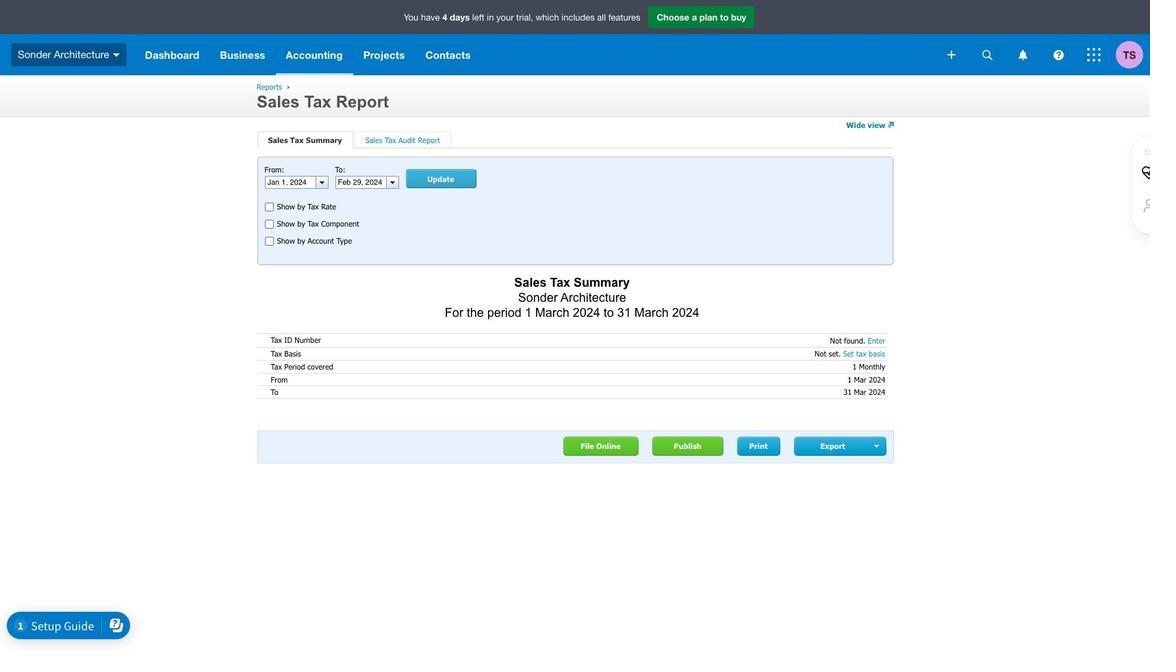 Task type: vqa. For each thing, say whether or not it's contained in the screenshot.
option
yes



Task type: locate. For each thing, give the bounding box(es) containing it.
1 horizontal spatial svg image
[[1088, 48, 1101, 62]]

svg image
[[982, 50, 993, 60], [1019, 50, 1028, 60], [1054, 50, 1064, 60], [948, 51, 956, 59]]

svg image
[[1088, 48, 1101, 62], [113, 53, 120, 57]]

None checkbox
[[265, 203, 274, 212], [265, 220, 274, 229], [265, 203, 274, 212], [265, 220, 274, 229]]

None checkbox
[[265, 237, 274, 246]]

banner
[[0, 0, 1151, 75]]

None text field
[[336, 177, 386, 188]]

None text field
[[265, 177, 315, 188]]

0 horizontal spatial svg image
[[113, 53, 120, 57]]



Task type: describe. For each thing, give the bounding box(es) containing it.
export options... image
[[875, 445, 881, 448]]



